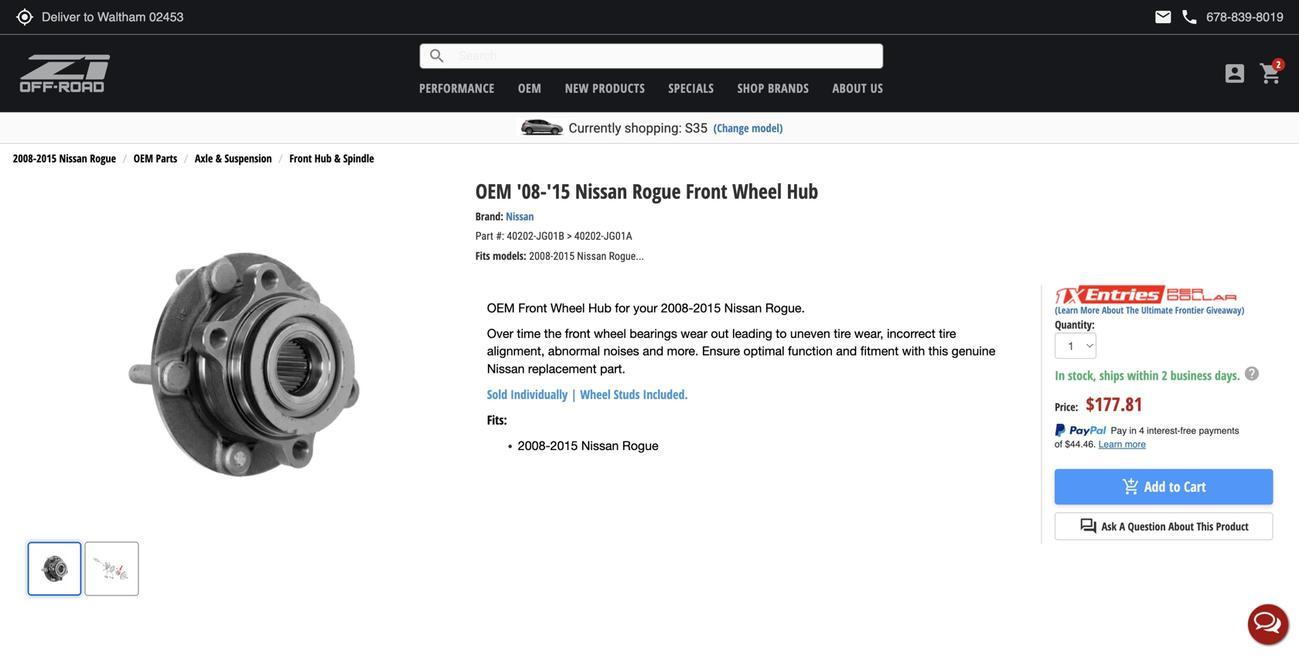 Task type: locate. For each thing, give the bounding box(es) containing it.
low
[[1203, 456, 1220, 469]]

fits
[[476, 248, 490, 263]]

0 horizontal spatial tire
[[834, 326, 851, 341]]

for
[[615, 301, 630, 315]]

0 horizontal spatial front
[[289, 151, 312, 165]]

and down wear, on the right of the page
[[836, 344, 857, 358]]

front
[[565, 326, 591, 341]]

1 horizontal spatial tire
[[939, 326, 956, 341]]

tire
[[834, 326, 851, 341], [939, 326, 956, 341]]

tire up the this
[[939, 326, 956, 341]]

rogue down studs
[[622, 439, 659, 453]]

ships
[[1100, 367, 1124, 384]]

oem
[[518, 80, 542, 96], [134, 151, 153, 165], [476, 177, 512, 204], [487, 301, 515, 315]]

account_box link
[[1219, 61, 1251, 86]]

rogue up jg01a
[[632, 177, 681, 204]]

wheel down (change model) link
[[732, 177, 782, 204]]

oem for front
[[487, 301, 515, 315]]

1 horizontal spatial and
[[836, 344, 857, 358]]

wear
[[681, 326, 708, 341]]

40202- down nissan link
[[507, 230, 536, 242]]

new products
[[565, 80, 645, 96]]

oem link
[[518, 80, 542, 96]]

(learn
[[1055, 304, 1078, 316]]

about us link
[[833, 80, 883, 96]]

as right "low"
[[1223, 456, 1234, 469]]

& right axle
[[216, 151, 222, 165]]

abnormal
[[548, 344, 600, 358]]

interest-
[[1064, 456, 1104, 469]]

and
[[643, 344, 664, 358], [836, 344, 857, 358]]

rogue
[[90, 151, 116, 165], [632, 177, 681, 204], [622, 439, 659, 453]]

or
[[1176, 456, 1186, 469]]

0 horizontal spatial 2008-2015 nissan rogue
[[13, 151, 116, 165]]

2015
[[36, 151, 57, 165], [553, 250, 575, 263], [693, 301, 721, 315], [550, 439, 578, 453]]

0 horizontal spatial about
[[833, 80, 867, 96]]

giveaway)
[[1206, 304, 1245, 316]]

rogue...
[[609, 250, 644, 263]]

rogue inside oem '08-'15 nissan rogue front wheel hub brand: nissan part #: 40202-jg01b > 40202-jg01a fits models: 2008-2015 nissan rogue...
[[632, 177, 681, 204]]

0 vertical spatial rogue
[[90, 151, 116, 165]]

front up time
[[518, 301, 547, 315]]

2008-
[[13, 151, 36, 165], [529, 250, 553, 263], [661, 301, 693, 315], [518, 439, 550, 453]]

products
[[593, 80, 645, 96]]

sold
[[487, 386, 507, 402]]

oem left parts
[[134, 151, 153, 165]]

performance link
[[419, 80, 495, 96]]

shopping_cart
[[1259, 61, 1284, 86]]

2 vertical spatial hub
[[588, 301, 612, 315]]

1 horizontal spatial hub
[[588, 301, 612, 315]]

& left 'spindle'
[[334, 151, 341, 165]]

to up optimal at the bottom right
[[776, 326, 787, 341]]

oem front wheel hub for your 2008-2015 nissan rogue.
[[487, 301, 805, 315]]

oem parts link
[[134, 151, 177, 165]]

front hub & spindle
[[289, 151, 374, 165]]

oem up brand:
[[476, 177, 512, 204]]

incorrect
[[887, 326, 936, 341]]

2 vertical spatial front
[[518, 301, 547, 315]]

about left "the"
[[1102, 304, 1124, 316]]

noises
[[604, 344, 639, 358]]

about left 'us'
[[833, 80, 867, 96]]

1 horizontal spatial as
[[1223, 456, 1234, 469]]

add
[[1145, 508, 1166, 527]]

2015 inside oem '08-'15 nissan rogue front wheel hub brand: nissan part #: 40202-jg01b > 40202-jg01a fits models: 2008-2015 nissan rogue...
[[553, 250, 575, 263]]

mail phone
[[1154, 8, 1199, 26]]

uneven
[[790, 326, 830, 341]]

>
[[567, 230, 572, 242]]

0 horizontal spatial &
[[216, 151, 222, 165]]

to
[[776, 326, 787, 341], [1169, 508, 1181, 527]]

0 horizontal spatial 40202-
[[507, 230, 536, 242]]

&
[[216, 151, 222, 165], [334, 151, 341, 165]]

mail link
[[1154, 8, 1173, 26]]

oem '08-'15 nissan rogue front wheel hub brand: nissan part #: 40202-jg01b > 40202-jg01a fits models: 2008-2015 nissan rogue...
[[476, 177, 818, 263]]

the
[[1126, 304, 1139, 316]]

1 horizontal spatial to
[[1169, 508, 1181, 527]]

as
[[1189, 456, 1200, 469], [1223, 456, 1234, 469]]

genuine
[[952, 344, 996, 358]]

wheel right '|'
[[580, 386, 611, 402]]

#:
[[496, 230, 504, 242]]

leading
[[732, 326, 772, 341]]

0 horizontal spatial to
[[776, 326, 787, 341]]

within
[[1127, 367, 1159, 384]]

$17
[[1055, 472, 1073, 484]]

affirm
[[1118, 474, 1139, 482]]

z1 motorsports logo image
[[19, 54, 111, 93]]

0 vertical spatial wheel
[[732, 177, 782, 204]]

payments
[[1125, 456, 1173, 469]]

oem inside oem '08-'15 nissan rogue front wheel hub brand: nissan part #: 40202-jg01b > 40202-jg01a fits models: 2008-2015 nissan rogue...
[[476, 177, 512, 204]]

0 horizontal spatial and
[[643, 344, 664, 358]]

Search search field
[[446, 44, 883, 68]]

rogue left oem parts "link"
[[90, 151, 116, 165]]

this
[[929, 344, 948, 358]]

over time the front wheel bearings wear out leading to uneven tire wear, incorrect tire alignment, abnormal noises and more. ensure optimal function and fitment with this genuine nissan replacement part.
[[487, 326, 996, 376]]

learn more link
[[1145, 472, 1200, 484]]

2 horizontal spatial hub
[[787, 177, 818, 204]]

0 vertical spatial front
[[289, 151, 312, 165]]

1 vertical spatial 2008-2015 nissan rogue
[[518, 439, 659, 453]]

studs
[[614, 386, 640, 402]]

my_location
[[15, 8, 34, 26]]

1 horizontal spatial &
[[334, 151, 341, 165]]

ultimate
[[1141, 304, 1173, 316]]

2 vertical spatial wheel
[[580, 386, 611, 402]]

nissan inside over time the front wheel bearings wear out leading to uneven tire wear, incorrect tire alignment, abnormal noises and more. ensure optimal function and fitment with this genuine nissan replacement part.
[[487, 362, 525, 376]]

1 vertical spatial rogue
[[632, 177, 681, 204]]

as right 'or'
[[1189, 456, 1200, 469]]

hub
[[315, 151, 332, 165], [787, 177, 818, 204], [588, 301, 612, 315]]

0 vertical spatial to
[[776, 326, 787, 341]]

1 horizontal spatial 2008-2015 nissan rogue
[[518, 439, 659, 453]]

front down s35
[[686, 177, 728, 204]]

0 horizontal spatial as
[[1189, 456, 1200, 469]]

1 tire from the left
[[834, 326, 851, 341]]

2 horizontal spatial front
[[686, 177, 728, 204]]

oem parts
[[134, 151, 177, 165]]

and down bearings
[[643, 344, 664, 358]]

1 & from the left
[[216, 151, 222, 165]]

mail
[[1154, 8, 1173, 26]]

1 vertical spatial hub
[[787, 177, 818, 204]]

front
[[289, 151, 312, 165], [686, 177, 728, 204], [518, 301, 547, 315]]

2 tire from the left
[[939, 326, 956, 341]]

1 40202- from the left
[[507, 230, 536, 242]]

1 vertical spatial about
[[1102, 304, 1124, 316]]

to right add
[[1169, 508, 1181, 527]]

oem up "over"
[[487, 301, 515, 315]]

front right suspension
[[289, 151, 312, 165]]

in
[[1055, 367, 1065, 384]]

cart
[[1184, 508, 1206, 527]]

1 horizontal spatial front
[[518, 301, 547, 315]]

help
[[1244, 365, 1261, 382]]

tire left wear, on the right of the page
[[834, 326, 851, 341]]

wheel
[[732, 177, 782, 204], [551, 301, 585, 315], [580, 386, 611, 402]]

specials link
[[669, 80, 714, 96]]

axle & suspension link
[[195, 151, 272, 165]]

40202- right >
[[574, 230, 604, 242]]

nissan link
[[506, 209, 534, 223]]

0 vertical spatial hub
[[315, 151, 332, 165]]

0 horizontal spatial hub
[[315, 151, 332, 165]]

wheel up front
[[551, 301, 585, 315]]

1 vertical spatial front
[[686, 177, 728, 204]]

2008-2015 nissan rogue
[[13, 151, 116, 165], [518, 439, 659, 453]]

1 horizontal spatial 40202-
[[574, 230, 604, 242]]

1 and from the left
[[643, 344, 664, 358]]



Task type: describe. For each thing, give the bounding box(es) containing it.
1 horizontal spatial about
[[1102, 304, 1124, 316]]

2 40202- from the left
[[574, 230, 604, 242]]

shopping_cart link
[[1255, 61, 1284, 86]]

oem left new
[[518, 80, 542, 96]]

more
[[1081, 304, 1100, 316]]

the
[[544, 326, 562, 341]]

(learn more about the ultimate frontier giveaway) link
[[1055, 304, 1245, 316]]

shop
[[738, 80, 765, 96]]

currently
[[569, 120, 621, 136]]

.
[[1139, 472, 1142, 484]]

4
[[1055, 456, 1061, 469]]

wear,
[[855, 326, 884, 341]]

axle & suspension
[[195, 151, 272, 165]]

price:
[[1055, 399, 1078, 414]]

shopping:
[[625, 120, 682, 136]]

in stock, ships within 2 business days. help
[[1055, 365, 1261, 384]]

0 vertical spatial about
[[833, 80, 867, 96]]

fitment
[[861, 344, 899, 358]]

front hub & spindle link
[[289, 151, 374, 165]]

2 as from the left
[[1223, 456, 1234, 469]]

wheel
[[594, 326, 626, 341]]

add_shopping_cart add to cart
[[1122, 508, 1206, 527]]

learn
[[1145, 472, 1172, 484]]

shop brands
[[738, 80, 809, 96]]

part
[[476, 230, 493, 242]]

add_shopping_cart
[[1122, 508, 1141, 527]]

(learn more about the ultimate frontier giveaway)
[[1055, 304, 1245, 316]]

front inside oem '08-'15 nissan rogue front wheel hub brand: nissan part #: 40202-jg01b > 40202-jg01a fits models: 2008-2015 nissan rogue...
[[686, 177, 728, 204]]

2 vertical spatial rogue
[[622, 439, 659, 453]]

phone link
[[1180, 8, 1284, 26]]

1 vertical spatial to
[[1169, 508, 1181, 527]]

with
[[902, 344, 925, 358]]

business
[[1171, 367, 1212, 384]]

more.
[[667, 344, 699, 358]]

2008- inside oem '08-'15 nissan rogue front wheel hub brand: nissan part #: 40202-jg01b > 40202-jg01a fits models: 2008-2015 nissan rogue...
[[529, 250, 553, 263]]

suspension
[[225, 151, 272, 165]]

us
[[871, 80, 883, 96]]

more
[[1175, 472, 1200, 484]]

|
[[571, 386, 577, 402]]

individually
[[511, 386, 568, 402]]

account_box
[[1223, 61, 1247, 86]]

shop brands link
[[738, 80, 809, 96]]

currently shopping: s35 (change model)
[[569, 120, 783, 136]]

price: $177.81
[[1055, 391, 1143, 416]]

s35
[[685, 120, 708, 136]]

quantity:
[[1055, 317, 1095, 332]]

replacement
[[528, 362, 597, 376]]

2 and from the left
[[836, 344, 857, 358]]

parts
[[156, 151, 177, 165]]

wheel inside oem '08-'15 nissan rogue front wheel hub brand: nissan part #: 40202-jg01b > 40202-jg01a fits models: 2008-2015 nissan rogue...
[[732, 177, 782, 204]]

part.
[[600, 362, 626, 376]]

$177.81
[[1086, 391, 1143, 416]]

new
[[565, 80, 589, 96]]

new products link
[[565, 80, 645, 96]]

axle
[[195, 151, 213, 165]]

time
[[517, 326, 541, 341]]

4 interest-free payments or as low as $17
[[1055, 456, 1234, 484]]

2008-2015 nissan rogue link
[[13, 151, 116, 165]]

(change model) link
[[713, 120, 783, 135]]

1 vertical spatial wheel
[[551, 301, 585, 315]]

to inside over time the front wheel bearings wear out leading to uneven tire wear, incorrect tire alignment, abnormal noises and more. ensure optimal function and fitment with this genuine nissan replacement part.
[[776, 326, 787, 341]]

hub inside oem '08-'15 nissan rogue front wheel hub brand: nissan part #: 40202-jg01b > 40202-jg01a fits models: 2008-2015 nissan rogue...
[[787, 177, 818, 204]]

performance
[[419, 80, 495, 96]]

over
[[487, 326, 513, 341]]

1 as from the left
[[1189, 456, 1200, 469]]

spindle
[[343, 151, 374, 165]]

phone
[[1180, 8, 1199, 26]]

alignment,
[[487, 344, 545, 358]]

oem for parts
[[134, 151, 153, 165]]

included.
[[643, 386, 688, 402]]

sold individually | wheel studs included.
[[487, 386, 688, 402]]

0 vertical spatial 2008-2015 nissan rogue
[[13, 151, 116, 165]]

jg01b
[[536, 230, 564, 242]]

brand:
[[476, 209, 504, 223]]

stock,
[[1068, 367, 1097, 384]]

model)
[[752, 120, 783, 135]]

optimal
[[744, 344, 785, 358]]

2
[[1162, 367, 1168, 384]]

ensure
[[702, 344, 740, 358]]

function
[[788, 344, 833, 358]]

oem for '08-
[[476, 177, 512, 204]]

days.
[[1215, 367, 1240, 384]]

2 & from the left
[[334, 151, 341, 165]]

jg01a
[[604, 230, 632, 242]]



Task type: vqa. For each thing, say whether or not it's contained in the screenshot.
leading
yes



